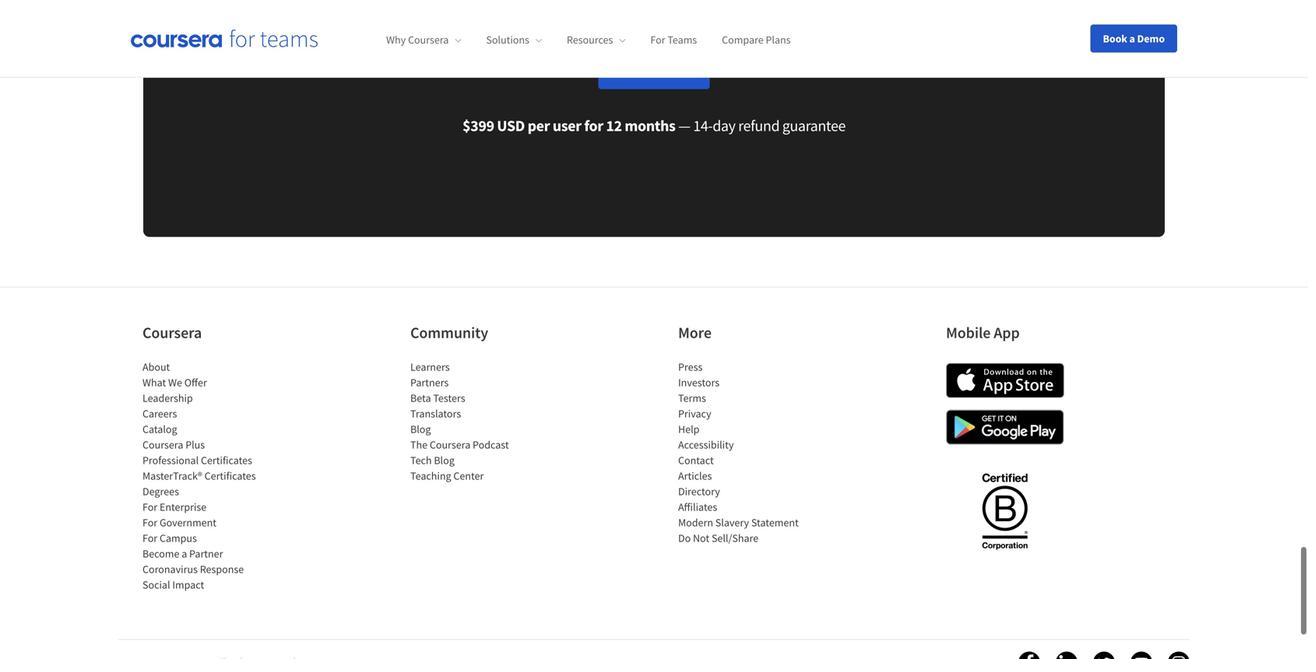 Task type: describe. For each thing, give the bounding box(es) containing it.
coronavirus
[[143, 563, 198, 577]]

leadership
[[143, 392, 193, 406]]

for campus link
[[143, 532, 197, 546]]

press investors terms privacy help accessibility contact articles directory affiliates modern slavery statement do not sell/share
[[679, 360, 799, 546]]

statement
[[752, 516, 799, 530]]

coursera for teams image
[[131, 30, 318, 48]]

app
[[994, 323, 1020, 343]]

$399
[[463, 116, 494, 136]]

0 vertical spatial certificates
[[201, 454, 252, 468]]

not
[[693, 532, 710, 546]]

a inside button
[[1130, 32, 1136, 46]]

book a demo button
[[1091, 25, 1178, 53]]

coursera facebook image
[[1019, 653, 1041, 660]]

why coursera
[[386, 33, 449, 47]]

contact link
[[679, 454, 714, 468]]

started
[[645, 63, 685, 78]]

a inside the about what we offer leadership careers catalog coursera plus professional certificates mastertrack® certificates degrees for enterprise for government for campus become a partner coronavirus response social impact
[[182, 547, 187, 561]]

partners
[[411, 376, 449, 390]]

0 vertical spatial blog
[[411, 423, 431, 437]]

coursera inside learners partners beta testers translators blog the coursera podcast tech blog teaching center
[[430, 438, 471, 452]]

slavery
[[716, 516, 750, 530]]

coursera youtube image
[[1131, 653, 1153, 660]]

compare plans
[[722, 33, 791, 47]]

teaching
[[411, 469, 452, 484]]

—
[[679, 116, 691, 136]]

directory link
[[679, 485, 721, 499]]

book
[[1104, 32, 1128, 46]]

do
[[679, 532, 691, 546]]

get
[[624, 63, 643, 78]]

for teams
[[651, 33, 697, 47]]

solutions link
[[486, 33, 542, 47]]

resources link
[[567, 33, 626, 47]]

directory
[[679, 485, 721, 499]]

do not sell/share link
[[679, 532, 759, 546]]

sell/share
[[712, 532, 759, 546]]

download on the app store image
[[947, 364, 1065, 399]]

guarantee
[[783, 116, 846, 136]]

for up the become
[[143, 532, 158, 546]]

degrees link
[[143, 485, 179, 499]]

what we offer link
[[143, 376, 207, 390]]

plus
[[186, 438, 205, 452]]

list for more
[[679, 360, 811, 547]]

government
[[160, 516, 217, 530]]

catalog
[[143, 423, 177, 437]]

coursera up the about
[[143, 323, 202, 343]]

learners partners beta testers translators blog the coursera podcast tech blog teaching center
[[411, 360, 509, 484]]

for
[[585, 116, 604, 136]]

affiliates
[[679, 501, 718, 515]]

center
[[454, 469, 484, 484]]

teams
[[668, 33, 697, 47]]

list for community
[[411, 360, 543, 484]]

impact
[[172, 579, 204, 593]]

articles
[[679, 469, 712, 484]]

day
[[713, 116, 736, 136]]

affiliates link
[[679, 501, 718, 515]]

press
[[679, 360, 703, 374]]

community
[[411, 323, 489, 343]]

compare plans link
[[722, 33, 791, 47]]

coursera inside the about what we offer leadership careers catalog coursera plus professional certificates mastertrack® certificates degrees for enterprise for government for campus become a partner coronavirus response social impact
[[143, 438, 183, 452]]

coursera right why
[[408, 33, 449, 47]]

coursera instagram image
[[1169, 653, 1191, 660]]

blog link
[[411, 423, 431, 437]]

refund
[[739, 116, 780, 136]]

terms link
[[679, 392, 707, 406]]

mastertrack®
[[143, 469, 202, 484]]

contact
[[679, 454, 714, 468]]

mobile app
[[947, 323, 1020, 343]]

demo
[[1138, 32, 1166, 46]]

12
[[606, 116, 622, 136]]

beta
[[411, 392, 431, 406]]

privacy
[[679, 407, 712, 421]]

for up for campus link
[[143, 516, 158, 530]]

why
[[386, 33, 406, 47]]

partners link
[[411, 376, 449, 390]]

for enterprise link
[[143, 501, 207, 515]]

for left "teams"
[[651, 33, 666, 47]]

translators
[[411, 407, 461, 421]]



Task type: vqa. For each thing, say whether or not it's contained in the screenshot.
( 3,096 ratings ) at the left bottom
no



Task type: locate. For each thing, give the bounding box(es) containing it.
blog up the
[[411, 423, 431, 437]]

usd
[[497, 116, 525, 136]]

accessibility link
[[679, 438, 734, 452]]

catalog link
[[143, 423, 177, 437]]

1 horizontal spatial blog
[[434, 454, 455, 468]]

0 horizontal spatial a
[[182, 547, 187, 561]]

for down degrees
[[143, 501, 158, 515]]

the
[[411, 438, 428, 452]]

list containing learners
[[411, 360, 543, 484]]

careers link
[[143, 407, 177, 421]]

coursera twitter image
[[1094, 653, 1116, 660]]

beta testers link
[[411, 392, 466, 406]]

coursera down catalog link
[[143, 438, 183, 452]]

learners
[[411, 360, 450, 374]]

3 list from the left
[[679, 360, 811, 547]]

months
[[625, 116, 676, 136]]

list for coursera
[[143, 360, 275, 593]]

get started link
[[599, 52, 710, 89]]

for teams link
[[651, 33, 697, 47]]

teaching center link
[[411, 469, 484, 484]]

more
[[679, 323, 712, 343]]

0 horizontal spatial list
[[143, 360, 275, 593]]

social
[[143, 579, 170, 593]]

investors link
[[679, 376, 720, 390]]

get started
[[624, 63, 685, 78]]

coursera
[[408, 33, 449, 47], [143, 323, 202, 343], [143, 438, 183, 452], [430, 438, 471, 452]]

1 horizontal spatial a
[[1130, 32, 1136, 46]]

response
[[200, 563, 244, 577]]

list containing about
[[143, 360, 275, 593]]

careers
[[143, 407, 177, 421]]

list
[[143, 360, 275, 593], [411, 360, 543, 484], [679, 360, 811, 547]]

learners link
[[411, 360, 450, 374]]

professional certificates link
[[143, 454, 252, 468]]

coursera plus link
[[143, 438, 205, 452]]

per
[[528, 116, 550, 136]]

for government link
[[143, 516, 217, 530]]

coronavirus response link
[[143, 563, 244, 577]]

translators link
[[411, 407, 461, 421]]

help link
[[679, 423, 700, 437]]

press link
[[679, 360, 703, 374]]

1 horizontal spatial list
[[411, 360, 543, 484]]

we
[[168, 376, 182, 390]]

partner
[[189, 547, 223, 561]]

resources
[[567, 33, 613, 47]]

a right book
[[1130, 32, 1136, 46]]

about link
[[143, 360, 170, 374]]

why coursera link
[[386, 33, 462, 47]]

2 horizontal spatial list
[[679, 360, 811, 547]]

professional
[[143, 454, 199, 468]]

1 list from the left
[[143, 360, 275, 593]]

list containing press
[[679, 360, 811, 547]]

1 vertical spatial blog
[[434, 454, 455, 468]]

privacy link
[[679, 407, 712, 421]]

14-
[[694, 116, 713, 136]]

book a demo
[[1104, 32, 1166, 46]]

leadership link
[[143, 392, 193, 406]]

get it on google play image
[[947, 410, 1065, 445]]

compare
[[722, 33, 764, 47]]

mobile
[[947, 323, 991, 343]]

1 vertical spatial certificates
[[205, 469, 256, 484]]

modern
[[679, 516, 714, 530]]

become a partner link
[[143, 547, 223, 561]]

the coursera podcast link
[[411, 438, 509, 452]]

user
[[553, 116, 582, 136]]

about
[[143, 360, 170, 374]]

testers
[[433, 392, 466, 406]]

investors
[[679, 376, 720, 390]]

coursera linkedin image
[[1057, 653, 1078, 660]]

a down the campus
[[182, 547, 187, 561]]

social impact link
[[143, 579, 204, 593]]

0 vertical spatial a
[[1130, 32, 1136, 46]]

enterprise
[[160, 501, 207, 515]]

mastertrack® certificates link
[[143, 469, 256, 484]]

certificates up "mastertrack® certificates" link
[[201, 454, 252, 468]]

$399 usd per user for 12 months — 14-day refund guarantee
[[463, 116, 846, 136]]

terms
[[679, 392, 707, 406]]

modern slavery statement link
[[679, 516, 799, 530]]

help
[[679, 423, 700, 437]]

1 vertical spatial a
[[182, 547, 187, 561]]

certificates
[[201, 454, 252, 468], [205, 469, 256, 484]]

become
[[143, 547, 180, 561]]

degrees
[[143, 485, 179, 499]]

2 list from the left
[[411, 360, 543, 484]]

accessibility
[[679, 438, 734, 452]]

coursera up tech blog link on the left bottom of page
[[430, 438, 471, 452]]

solutions
[[486, 33, 530, 47]]

offer
[[184, 376, 207, 390]]

podcast
[[473, 438, 509, 452]]

0 horizontal spatial blog
[[411, 423, 431, 437]]

campus
[[160, 532, 197, 546]]

certificates down professional certificates link
[[205, 469, 256, 484]]

blog up the teaching center link
[[434, 454, 455, 468]]

logo of certified b corporation image
[[974, 465, 1037, 558]]

tech
[[411, 454, 432, 468]]



